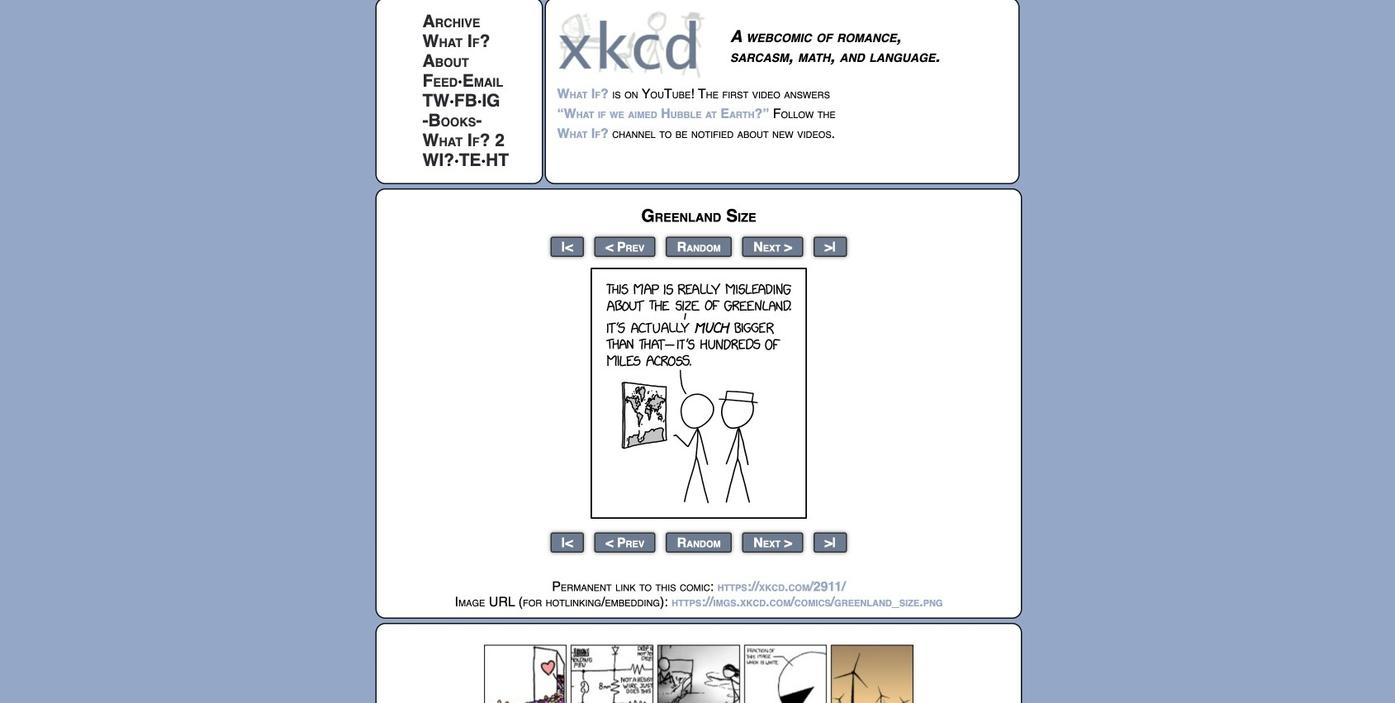 Task type: describe. For each thing, give the bounding box(es) containing it.
selected comics image
[[484, 645, 914, 703]]



Task type: locate. For each thing, give the bounding box(es) containing it.
greenland size image
[[591, 268, 807, 519]]

xkcd.com logo image
[[557, 10, 710, 79]]



Task type: vqa. For each thing, say whether or not it's contained in the screenshot.
the Local Group image
no



